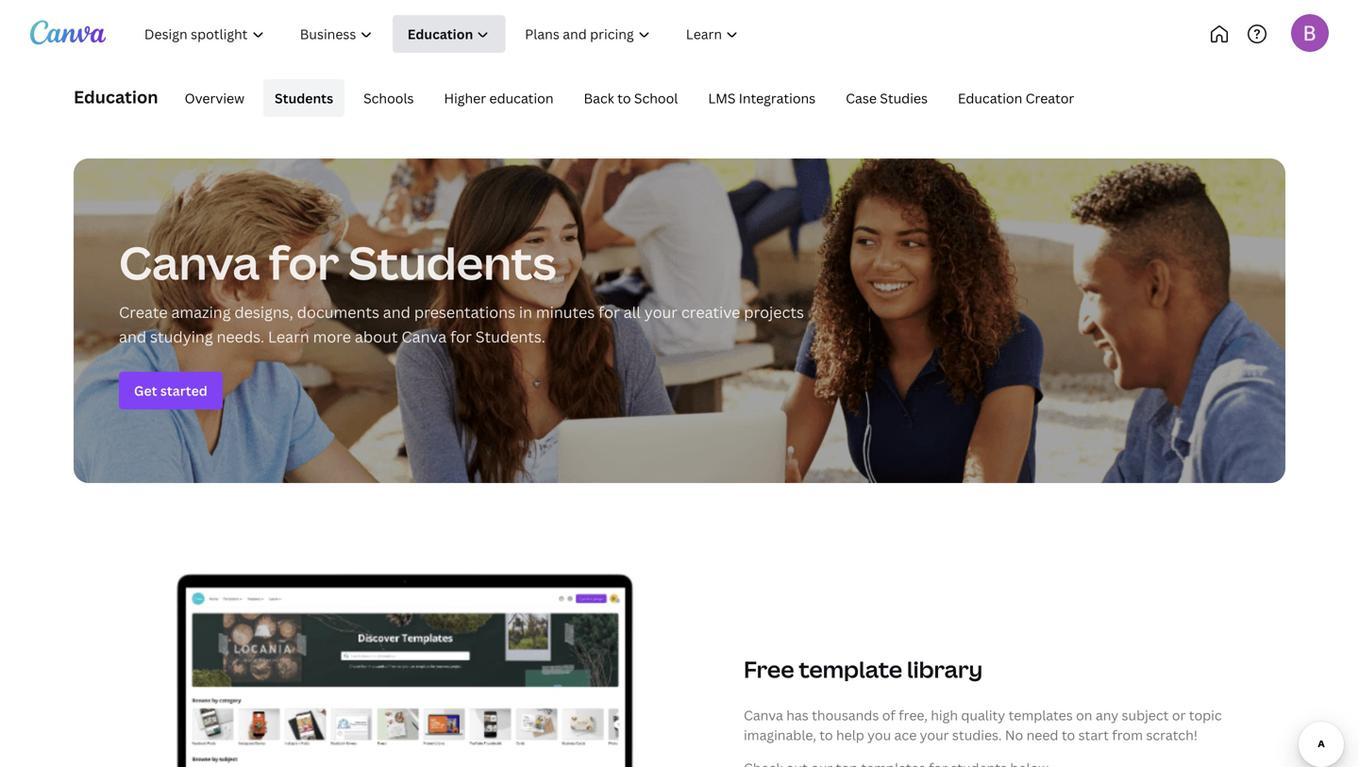 Task type: locate. For each thing, give the bounding box(es) containing it.
0 horizontal spatial students
[[275, 89, 333, 107]]

create
[[119, 302, 168, 323]]

to
[[618, 89, 631, 107], [820, 727, 834, 744], [1062, 727, 1076, 744]]

on
[[1077, 707, 1093, 725]]

1 horizontal spatial canva
[[402, 327, 447, 347]]

and
[[383, 302, 411, 323], [119, 327, 147, 347]]

overview link
[[173, 79, 256, 117]]

students left schools link
[[275, 89, 333, 107]]

subject
[[1122, 707, 1170, 725]]

1 horizontal spatial your
[[920, 727, 950, 744]]

and down create
[[119, 327, 147, 347]]

canva down 'presentations'
[[402, 327, 447, 347]]

1 horizontal spatial students
[[349, 231, 556, 293]]

students inside menu bar
[[275, 89, 333, 107]]

students up 'presentations'
[[349, 231, 556, 293]]

creative
[[682, 302, 741, 323]]

for down 'presentations'
[[451, 327, 472, 347]]

free,
[[899, 707, 928, 725]]

school
[[635, 89, 678, 107]]

canva
[[119, 231, 260, 293], [402, 327, 447, 347], [744, 707, 784, 725]]

case studies
[[846, 89, 928, 107]]

any
[[1096, 707, 1119, 725]]

case
[[846, 89, 877, 107]]

1 horizontal spatial and
[[383, 302, 411, 323]]

creator
[[1026, 89, 1075, 107]]

students link
[[264, 79, 345, 117]]

1 vertical spatial and
[[119, 327, 147, 347]]

to left start
[[1062, 727, 1076, 744]]

1 vertical spatial your
[[920, 727, 950, 744]]

high
[[931, 707, 959, 725]]

for
[[269, 231, 339, 293], [599, 302, 620, 323], [451, 327, 472, 347]]

help
[[837, 727, 865, 744]]

students.
[[476, 327, 546, 347]]

1 vertical spatial students
[[349, 231, 556, 293]]

1 horizontal spatial to
[[820, 727, 834, 744]]

template
[[799, 655, 903, 685]]

0 horizontal spatial to
[[618, 89, 631, 107]]

ace
[[895, 727, 917, 744]]

0 vertical spatial students
[[275, 89, 333, 107]]

case studies link
[[835, 79, 940, 117]]

to right back
[[618, 89, 631, 107]]

canva up amazing
[[119, 231, 260, 293]]

for left all
[[599, 302, 620, 323]]

learn
[[268, 327, 310, 347]]

students inside canva for students create amazing designs, documents and presentations in minutes for all your creative projects and studying needs. learn more about canva for students.
[[349, 231, 556, 293]]

lms integrations link
[[697, 79, 827, 117]]

has
[[787, 707, 809, 725]]

of
[[883, 707, 896, 725]]

get started
[[134, 382, 208, 400]]

canva inside the canva has thousands of free, high quality templates on any subject or topic imaginable, to help you ace your studies. no need to start from scratch!
[[744, 707, 784, 725]]

free template library
[[744, 655, 983, 685]]

back to school
[[584, 89, 678, 107]]

2 vertical spatial canva
[[744, 707, 784, 725]]

about
[[355, 327, 398, 347]]

0 horizontal spatial education
[[74, 85, 158, 109]]

integrations
[[739, 89, 816, 107]]

0 vertical spatial canva
[[119, 231, 260, 293]]

education
[[490, 89, 554, 107]]

education creator link
[[947, 79, 1086, 117]]

get started link
[[119, 372, 223, 410]]

all
[[624, 302, 641, 323]]

0 vertical spatial for
[[269, 231, 339, 293]]

canva has thousands of free, high quality templates on any subject or topic imaginable, to help you ace your studies. no need to start from scratch!
[[744, 707, 1223, 744]]

your right all
[[645, 302, 678, 323]]

2 horizontal spatial for
[[599, 302, 620, 323]]

0 vertical spatial your
[[645, 302, 678, 323]]

menu bar
[[166, 79, 1086, 117]]

you
[[868, 727, 892, 744]]

canva up imaginable,
[[744, 707, 784, 725]]

students
[[275, 89, 333, 107], [349, 231, 556, 293]]

your down the high
[[920, 727, 950, 744]]

0 horizontal spatial canva
[[119, 231, 260, 293]]

education for education
[[74, 85, 158, 109]]

education
[[74, 85, 158, 109], [958, 89, 1023, 107]]

and up about
[[383, 302, 411, 323]]

0 horizontal spatial your
[[645, 302, 678, 323]]

to left the help
[[820, 727, 834, 744]]

1 horizontal spatial education
[[958, 89, 1023, 107]]

your
[[645, 302, 678, 323], [920, 727, 950, 744]]

presentations
[[414, 302, 516, 323]]

1 horizontal spatial for
[[451, 327, 472, 347]]

no
[[1006, 727, 1024, 744]]

2 vertical spatial for
[[451, 327, 472, 347]]

menu bar containing overview
[[166, 79, 1086, 117]]

for up documents
[[269, 231, 339, 293]]

amazing
[[171, 302, 231, 323]]

quality
[[962, 707, 1006, 725]]

topic
[[1190, 707, 1223, 725]]

0 horizontal spatial and
[[119, 327, 147, 347]]

or
[[1173, 707, 1187, 725]]

overview
[[185, 89, 245, 107]]

2 horizontal spatial canva
[[744, 707, 784, 725]]



Task type: describe. For each thing, give the bounding box(es) containing it.
thousands
[[812, 707, 880, 725]]

back
[[584, 89, 615, 107]]

your inside canva for students create amazing designs, documents and presentations in minutes for all your creative projects and studying needs. learn more about canva for students.
[[645, 302, 678, 323]]

lms
[[709, 89, 736, 107]]

get
[[134, 382, 157, 400]]

student templates homepage image
[[74, 531, 669, 768]]

templates
[[1009, 707, 1074, 725]]

schools
[[364, 89, 414, 107]]

in
[[519, 302, 533, 323]]

needs.
[[217, 327, 265, 347]]

canva for has
[[744, 707, 784, 725]]

higher education
[[444, 89, 554, 107]]

more
[[313, 327, 351, 347]]

0 horizontal spatial for
[[269, 231, 339, 293]]

canva for for
[[119, 231, 260, 293]]

projects
[[744, 302, 805, 323]]

studies
[[880, 89, 928, 107]]

lms integrations
[[709, 89, 816, 107]]

from
[[1113, 727, 1144, 744]]

free
[[744, 655, 795, 685]]

0 vertical spatial and
[[383, 302, 411, 323]]

studying
[[150, 327, 213, 347]]

1 vertical spatial canva
[[402, 327, 447, 347]]

2 horizontal spatial to
[[1062, 727, 1076, 744]]

your inside the canva has thousands of free, high quality templates on any subject or topic imaginable, to help you ace your studies. no need to start from scratch!
[[920, 727, 950, 744]]

need
[[1027, 727, 1059, 744]]

schools link
[[352, 79, 425, 117]]

studies.
[[953, 727, 1002, 744]]

scratch!
[[1147, 727, 1198, 744]]

library
[[907, 655, 983, 685]]

imaginable,
[[744, 727, 817, 744]]

designs,
[[235, 302, 293, 323]]

1 vertical spatial for
[[599, 302, 620, 323]]

top level navigation element
[[128, 15, 819, 53]]

higher
[[444, 89, 486, 107]]

to inside menu bar
[[618, 89, 631, 107]]

higher education link
[[433, 79, 565, 117]]

documents
[[297, 302, 380, 323]]

start
[[1079, 727, 1110, 744]]

started
[[160, 382, 208, 400]]

back to school link
[[573, 79, 690, 117]]

education for education creator
[[958, 89, 1023, 107]]

canva for students create amazing designs, documents and presentations in minutes for all your creative projects and studying needs. learn more about canva for students.
[[119, 231, 805, 347]]

education creator
[[958, 89, 1075, 107]]

minutes
[[536, 302, 595, 323]]



Task type: vqa. For each thing, say whether or not it's contained in the screenshot.
amazing on the top of the page
yes



